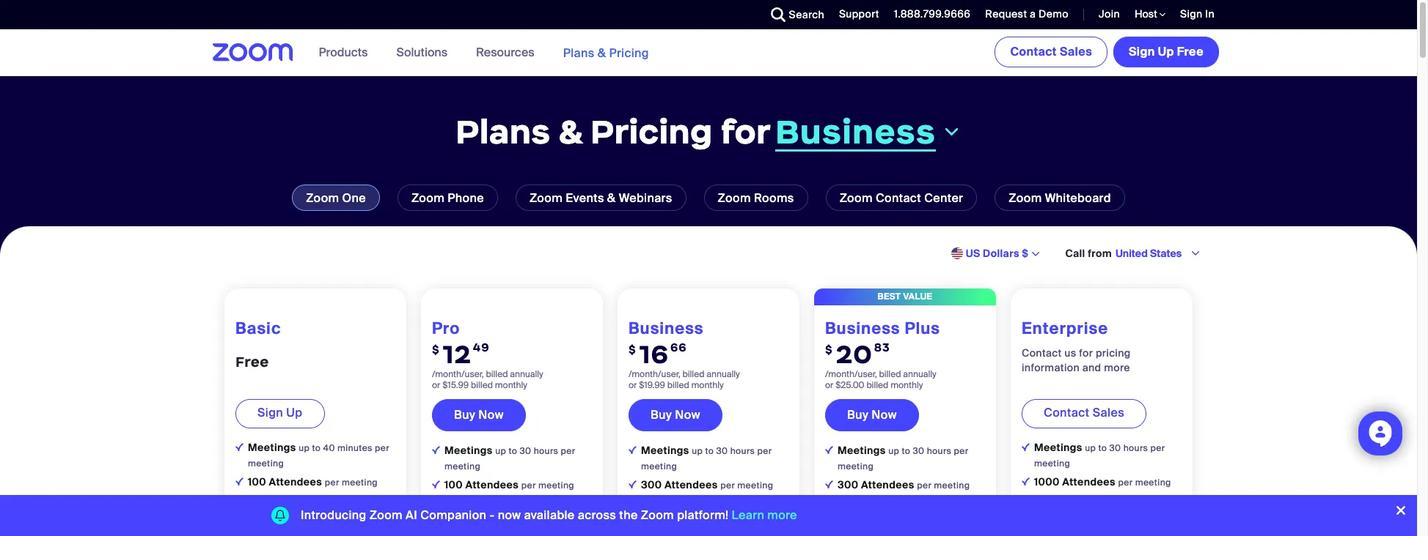 Task type: locate. For each thing, give the bounding box(es) containing it.
whiteboard down up to 40 minutes per meeting at the left
[[248, 498, 307, 511]]

enterprise
[[1022, 318, 1108, 340]]

/month/user, for 12
[[432, 369, 484, 381]]

contact down information
[[1044, 406, 1090, 421]]

free
[[1177, 44, 1204, 59], [235, 353, 269, 371]]

1.888.799.9666 button
[[883, 0, 974, 29], [894, 7, 971, 21]]

0 horizontal spatial now
[[478, 408, 504, 423]]

1 horizontal spatial 300 attendees per meeting
[[838, 479, 970, 492]]

or inside /month/user, billed annually or $19.99 billed monthly
[[629, 380, 637, 391]]

ok image down companion
[[432, 525, 440, 533]]

sales down and
[[1093, 406, 1125, 421]]

0 horizontal spatial free
[[235, 353, 269, 371]]

3 buy now link from the left
[[825, 400, 919, 432]]

1 horizontal spatial plans
[[563, 45, 595, 61]]

resources
[[476, 45, 534, 60]]

1 vertical spatial free
[[235, 353, 269, 371]]

66
[[670, 341, 687, 355]]

& inside product information navigation
[[598, 45, 606, 61]]

up to 40 minutes per meeting
[[248, 443, 390, 470]]

sign left in
[[1180, 7, 1203, 21]]

1 vertical spatial contact sales
[[1044, 406, 1125, 421]]

buy now link down /month/user, billed annually or $19.99 billed monthly
[[629, 400, 722, 432]]

2 horizontal spatial monthly
[[891, 380, 923, 391]]

/month/user, down 66
[[629, 369, 680, 381]]

contact inside tabs of zoom services tab list
[[876, 191, 921, 206]]

pricing inside product information navigation
[[609, 45, 649, 61]]

2 horizontal spatial buy
[[847, 408, 869, 423]]

1 horizontal spatial include image
[[629, 447, 637, 455]]

1 horizontal spatial 100 attendees per meeting
[[445, 479, 574, 492]]

buy now down /month/user, billed annually or $15.99 billed monthly
[[454, 408, 504, 423]]

buy
[[454, 408, 475, 423], [651, 408, 672, 423], [847, 408, 869, 423]]

0 horizontal spatial team
[[248, 520, 276, 533]]

1 horizontal spatial more
[[1104, 362, 1130, 375]]

100
[[248, 476, 266, 489], [445, 479, 463, 492]]

pricing
[[609, 45, 649, 61], [590, 111, 713, 153]]

to inside up to 40 minutes per meeting
[[312, 443, 321, 455]]

search
[[789, 8, 824, 21]]

per
[[375, 443, 390, 455], [1151, 443, 1165, 455], [561, 446, 575, 458], [757, 446, 772, 458], [954, 446, 969, 458], [325, 477, 339, 489], [1118, 477, 1133, 489], [521, 480, 536, 492], [720, 480, 735, 492], [917, 480, 932, 492]]

billed right $19.99
[[667, 380, 689, 391]]

show options image right "dollars"
[[1030, 249, 1041, 261]]

3 or from the left
[[825, 380, 834, 391]]

1 vertical spatial up
[[286, 406, 303, 421]]

ok image for 12
[[432, 525, 440, 533]]

ok image down the
[[629, 525, 637, 533]]

0 horizontal spatial include image
[[235, 444, 244, 452]]

0 horizontal spatial buy now
[[454, 408, 504, 423]]

whiteboard inside tabs of zoom services tab list
[[1045, 191, 1111, 206]]

team left -
[[445, 523, 472, 536]]

up to 30 hours per meeting for business
[[641, 446, 772, 473]]

contact up information
[[1022, 347, 1062, 360]]

2 horizontal spatial now
[[872, 408, 897, 423]]

2 now from the left
[[675, 408, 700, 423]]

zoom
[[306, 191, 339, 206], [411, 191, 445, 206], [530, 191, 563, 206], [718, 191, 751, 206], [840, 191, 873, 206], [1009, 191, 1042, 206], [370, 508, 403, 524], [641, 508, 674, 524]]

0 horizontal spatial buy now link
[[432, 400, 526, 432]]

or left the $15.99
[[432, 380, 440, 391]]

1 horizontal spatial ok image
[[629, 525, 637, 533]]

plans & pricing
[[563, 45, 649, 61]]

best
[[878, 291, 901, 303]]

0 horizontal spatial &
[[558, 111, 582, 153]]

pricing
[[1096, 347, 1131, 360]]

0 vertical spatial plans
[[563, 45, 595, 61]]

annually inside /month/user, billed annually or $25.00 billed monthly
[[903, 369, 936, 381]]

banner
[[195, 29, 1222, 77]]

2 annually from the left
[[707, 369, 740, 381]]

1 vertical spatial contact sales link
[[1022, 400, 1147, 429]]

100 for pro
[[445, 479, 463, 492]]

plans & pricing link
[[563, 45, 649, 61], [563, 45, 649, 61]]

include image
[[235, 444, 244, 452], [629, 447, 637, 455], [825, 447, 833, 455]]

contact sales inside meetings navigation
[[1010, 44, 1092, 59]]

ok image
[[1022, 478, 1030, 486], [432, 525, 440, 533], [629, 525, 637, 533]]

zoom left the 'events'
[[530, 191, 563, 206]]

up up now
[[495, 446, 506, 458]]

or inside /month/user, billed annually or $15.99 billed monthly
[[432, 380, 440, 391]]

meetings
[[248, 441, 299, 455], [1034, 441, 1085, 455], [445, 444, 495, 458], [641, 444, 692, 458], [838, 444, 888, 458]]

contact down a
[[1010, 44, 1057, 59]]

1 horizontal spatial include image
[[1022, 444, 1030, 452]]

$ right "dollars"
[[1022, 248, 1029, 261]]

buy now link down /month/user, billed annually or $15.99 billed monthly
[[432, 400, 526, 432]]

whiteboard up call
[[1045, 191, 1111, 206]]

plans for plans & pricing
[[563, 45, 595, 61]]

for for pricing
[[721, 111, 771, 153]]

0 horizontal spatial sign
[[257, 406, 283, 421]]

more down pricing
[[1104, 362, 1130, 375]]

0 horizontal spatial plans
[[456, 111, 551, 153]]

2 buy from the left
[[651, 408, 672, 423]]

0 vertical spatial sign
[[1180, 7, 1203, 21]]

1 horizontal spatial &
[[598, 45, 606, 61]]

annually right the $15.99
[[510, 369, 543, 381]]

0 vertical spatial contact sales
[[1010, 44, 1092, 59]]

0 vertical spatial free
[[1177, 44, 1204, 59]]

2 horizontal spatial ok image
[[1022, 478, 1030, 486]]

buy down the $15.99
[[454, 408, 475, 423]]

0 horizontal spatial basic
[[235, 318, 281, 340]]

contact sales down demo
[[1010, 44, 1092, 59]]

1 now from the left
[[478, 408, 504, 423]]

/month/user, billed annually or $15.99 billed monthly
[[432, 369, 543, 391]]

team right the
[[641, 523, 669, 536]]

zoom rooms
[[718, 191, 794, 206]]

0 horizontal spatial 100
[[248, 476, 266, 489]]

zoom for zoom whiteboard
[[1009, 191, 1042, 206]]

contact sales link
[[995, 37, 1108, 67], [1022, 400, 1147, 429]]

2 300 from the left
[[838, 479, 859, 492]]

us dollars $ button
[[966, 247, 1029, 261]]

0 horizontal spatial annually
[[510, 369, 543, 381]]

1 horizontal spatial 100
[[445, 479, 463, 492]]

team left introducing
[[248, 520, 276, 533]]

0 horizontal spatial /month/user,
[[432, 369, 484, 381]]

0 horizontal spatial for
[[721, 111, 771, 153]]

introducing zoom ai companion - now available across the zoom platform! learn more
[[301, 508, 797, 524]]

zoom one
[[306, 191, 366, 206]]

1 or from the left
[[432, 380, 440, 391]]

products button
[[319, 29, 374, 76]]

16
[[640, 339, 669, 371]]

sign for sign up free
[[1129, 44, 1155, 59]]

2 horizontal spatial buy now
[[847, 408, 897, 423]]

1 vertical spatial pricing
[[590, 111, 713, 153]]

2 horizontal spatial /month/user,
[[825, 369, 877, 381]]

pricing for plans & pricing for
[[590, 111, 713, 153]]

basic
[[235, 318, 281, 340], [310, 498, 338, 511], [507, 501, 535, 514]]

now down /month/user, billed annually or $25.00 billed monthly
[[872, 408, 897, 423]]

up up up to 40 minutes per meeting at the left
[[286, 406, 303, 421]]

2 horizontal spatial basic
[[507, 501, 535, 514]]

up up platform!
[[692, 446, 703, 458]]

include image for pro
[[432, 447, 440, 455]]

1 horizontal spatial team chat
[[445, 523, 499, 536]]

search button
[[760, 0, 828, 29]]

chat for 16
[[671, 523, 696, 536]]

zoom left the phone
[[411, 191, 445, 206]]

1 vertical spatial &
[[558, 111, 582, 153]]

value
[[903, 291, 933, 303]]

0 horizontal spatial 100 attendees per meeting
[[248, 476, 378, 489]]

/month/user, billed annually or $25.00 billed monthly
[[825, 369, 936, 391]]

0 vertical spatial for
[[721, 111, 771, 153]]

1 buy from the left
[[454, 408, 475, 423]]

30
[[1109, 443, 1121, 455], [520, 446, 531, 458], [716, 446, 728, 458], [913, 446, 925, 458]]

chat
[[278, 520, 303, 533], [475, 523, 499, 536], [671, 523, 696, 536]]

0 horizontal spatial team chat
[[248, 520, 303, 533]]

meeting inside up to 40 minutes per meeting
[[248, 458, 284, 470]]

2 horizontal spatial annually
[[903, 369, 936, 381]]

contact sales down and
[[1044, 406, 1125, 421]]

zoom for zoom events & webinars
[[530, 191, 563, 206]]

now
[[478, 408, 504, 423], [675, 408, 700, 423], [872, 408, 897, 423]]

business inside business plus $ 20 83
[[825, 318, 900, 340]]

phone
[[448, 191, 484, 206]]

2 vertical spatial &
[[607, 191, 616, 206]]

main content
[[0, 29, 1417, 537]]

resources button
[[476, 29, 541, 76]]

1 vertical spatial more
[[767, 508, 797, 524]]

buy now down /month/user, billed annually or $19.99 billed monthly
[[651, 408, 700, 423]]

$ left 20
[[825, 343, 833, 357]]

0 horizontal spatial whiteboard basic
[[248, 498, 338, 511]]

1 horizontal spatial /month/user,
[[629, 369, 680, 381]]

100 attendees per meeting up now
[[445, 479, 574, 492]]

1 horizontal spatial team
[[445, 523, 472, 536]]

up to 30 hours per meeting for pro
[[445, 446, 575, 473]]

buy now down /month/user, billed annually or $25.00 billed monthly
[[847, 408, 897, 423]]

in
[[1205, 7, 1215, 21]]

up for enterprise
[[1085, 443, 1096, 455]]

sales
[[1060, 44, 1092, 59], [1093, 406, 1125, 421]]

2 horizontal spatial &
[[607, 191, 616, 206]]

enterprise contact us for pricing information and more
[[1022, 318, 1131, 375]]

1 vertical spatial sales
[[1093, 406, 1125, 421]]

0 vertical spatial &
[[598, 45, 606, 61]]

/month/user, billed annually or $19.99 billed monthly
[[629, 369, 740, 391]]

2 /month/user, from the left
[[629, 369, 680, 381]]

1 horizontal spatial sign
[[1129, 44, 1155, 59]]

1 vertical spatial plans
[[456, 111, 551, 153]]

up inside up to 40 minutes per meeting
[[299, 443, 310, 455]]

zoom for zoom rooms
[[718, 191, 751, 206]]

/month/user, inside /month/user, billed annually or $25.00 billed monthly
[[825, 369, 877, 381]]

sales inside meetings navigation
[[1060, 44, 1092, 59]]

0 vertical spatial pricing
[[609, 45, 649, 61]]

support link
[[828, 0, 883, 29], [839, 7, 879, 21]]

free up sign up
[[235, 353, 269, 371]]

team
[[248, 520, 276, 533], [445, 523, 472, 536], [641, 523, 669, 536]]

monthly right $19.99
[[691, 380, 724, 391]]

banner containing contact sales
[[195, 29, 1222, 77]]

1.888.799.9666
[[894, 7, 971, 21]]

meetings for pro
[[445, 444, 495, 458]]

for inside enterprise contact us for pricing information and more
[[1079, 347, 1093, 360]]

zoom left ai
[[370, 508, 403, 524]]

more
[[1104, 362, 1130, 375], [767, 508, 797, 524]]

0 horizontal spatial or
[[432, 380, 440, 391]]

100 down up to 40 minutes per meeting at the left
[[248, 476, 266, 489]]

for
[[721, 111, 771, 153], [1079, 347, 1093, 360]]

monthly inside /month/user, billed annually or $25.00 billed monthly
[[891, 380, 923, 391]]

buy now link down /month/user, billed annually or $25.00 billed monthly
[[825, 400, 919, 432]]

contact left the center
[[876, 191, 921, 206]]

include image for business
[[629, 447, 637, 455]]

1 vertical spatial for
[[1079, 347, 1093, 360]]

meetings down sign up link
[[248, 441, 299, 455]]

meetings up 1000
[[1034, 441, 1085, 455]]

join link
[[1088, 0, 1124, 29], [1099, 7, 1120, 21]]

now down /month/user, billed annually or $19.99 billed monthly
[[675, 408, 700, 423]]

more right learn
[[767, 508, 797, 524]]

0 horizontal spatial include image
[[432, 447, 440, 455]]

zoom left rooms
[[718, 191, 751, 206]]

contact sales link inside meetings navigation
[[995, 37, 1108, 67]]

1 horizontal spatial monthly
[[691, 380, 724, 391]]

support
[[839, 7, 879, 21]]

buy down $19.99
[[651, 408, 672, 423]]

meetings for enterprise
[[1034, 441, 1085, 455]]

free down sign in
[[1177, 44, 1204, 59]]

/month/user,
[[432, 369, 484, 381], [629, 369, 680, 381], [825, 369, 877, 381]]

business button
[[775, 110, 962, 153]]

available
[[524, 508, 575, 524]]

30 for pro
[[520, 446, 531, 458]]

$ inside dropdown button
[[1022, 248, 1029, 261]]

sign down host
[[1129, 44, 1155, 59]]

or for 20
[[825, 380, 834, 391]]

2 buy now link from the left
[[629, 400, 722, 432]]

business plus $ 20 83
[[825, 318, 940, 371]]

3 monthly from the left
[[891, 380, 923, 391]]

annually right business $ 16 66
[[707, 369, 740, 381]]

1 monthly from the left
[[495, 380, 527, 391]]

1 horizontal spatial buy now link
[[629, 400, 722, 432]]

1 horizontal spatial chat
[[475, 523, 499, 536]]

2 horizontal spatial team chat
[[641, 523, 696, 536]]

2 horizontal spatial include image
[[825, 447, 833, 455]]

up
[[1158, 44, 1174, 59], [286, 406, 303, 421]]

1 vertical spatial sign
[[1129, 44, 1155, 59]]

2 horizontal spatial chat
[[671, 523, 696, 536]]

2 horizontal spatial sign
[[1180, 7, 1203, 21]]

2 vertical spatial sign
[[257, 406, 283, 421]]

monthly for 66
[[691, 380, 724, 391]]

0 horizontal spatial monthly
[[495, 380, 527, 391]]

2 horizontal spatial buy now link
[[825, 400, 919, 432]]

team chat
[[248, 520, 303, 533], [445, 523, 499, 536], [641, 523, 696, 536]]

2 horizontal spatial team
[[641, 523, 669, 536]]

100 for basic
[[248, 476, 266, 489]]

3 buy now from the left
[[847, 408, 897, 423]]

ok image left 1000
[[1022, 478, 1030, 486]]

0 horizontal spatial up
[[286, 406, 303, 421]]

0 horizontal spatial buy
[[454, 408, 475, 423]]

now down /month/user, billed annually or $15.99 billed monthly
[[478, 408, 504, 423]]

$ left the 16
[[629, 343, 636, 357]]

/month/user, down the 49
[[432, 369, 484, 381]]

monthly inside /month/user, billed annually or $19.99 billed monthly
[[691, 380, 724, 391]]

2 buy now from the left
[[651, 408, 700, 423]]

team for 12
[[445, 523, 472, 536]]

& for plans & pricing
[[598, 45, 606, 61]]

hours for pro
[[534, 446, 558, 458]]

0 vertical spatial up
[[1158, 44, 1174, 59]]

up left 40
[[299, 443, 310, 455]]

meeting
[[248, 458, 284, 470], [1034, 458, 1070, 470], [445, 461, 480, 473], [641, 461, 677, 473], [838, 461, 874, 473], [342, 477, 378, 489], [1135, 477, 1171, 489], [538, 480, 574, 492], [737, 480, 773, 492], [934, 480, 970, 492]]

contact sales inside main content
[[1044, 406, 1125, 421]]

free inside sign up free button
[[1177, 44, 1204, 59]]

monthly right the $15.99
[[495, 380, 527, 391]]

zoom left 'one'
[[306, 191, 339, 206]]

zoom contact center
[[840, 191, 963, 206]]

1 annually from the left
[[510, 369, 543, 381]]

1 horizontal spatial buy
[[651, 408, 672, 423]]

show options image right country/region text field
[[1190, 248, 1202, 260]]

100 attendees per meeting
[[248, 476, 378, 489], [445, 479, 574, 492]]

for right us
[[1079, 347, 1093, 360]]

&
[[598, 45, 606, 61], [558, 111, 582, 153], [607, 191, 616, 206]]

0 vertical spatial sales
[[1060, 44, 1092, 59]]

sign inside sign up link
[[257, 406, 283, 421]]

main content containing business
[[0, 29, 1417, 537]]

attendees for basic
[[269, 476, 322, 489]]

1 horizontal spatial 300
[[838, 479, 859, 492]]

12
[[443, 339, 472, 371]]

1 buy now link from the left
[[432, 400, 526, 432]]

100 attendees per meeting down up to 40 minutes per meeting at the left
[[248, 476, 378, 489]]

1 horizontal spatial free
[[1177, 44, 1204, 59]]

0 vertical spatial contact sales link
[[995, 37, 1108, 67]]

3 /month/user, from the left
[[825, 369, 877, 381]]

/month/user, inside /month/user, billed annually or $15.99 billed monthly
[[432, 369, 484, 381]]

sign in
[[1180, 7, 1215, 21]]

or left $25.00
[[825, 380, 834, 391]]

hours for business
[[730, 446, 755, 458]]

join link up meetings navigation
[[1099, 7, 1120, 21]]

meetings for business
[[641, 444, 692, 458]]

30 for enterprise
[[1109, 443, 1121, 455]]

-
[[490, 508, 495, 524]]

1 horizontal spatial buy now
[[651, 408, 700, 423]]

up down host dropdown button
[[1158, 44, 1174, 59]]

0 horizontal spatial show options image
[[1030, 249, 1041, 261]]

contact sales link down demo
[[995, 37, 1108, 67]]

sign inside sign up free button
[[1129, 44, 1155, 59]]

up inside main content
[[286, 406, 303, 421]]

zoom logo image
[[213, 43, 293, 62]]

whiteboard
[[1045, 191, 1111, 206], [248, 498, 307, 511], [1034, 498, 1094, 511], [445, 501, 504, 514], [641, 501, 701, 514]]

3 buy from the left
[[847, 408, 869, 423]]

1 horizontal spatial or
[[629, 380, 637, 391]]

show options image
[[1190, 248, 1202, 260], [1030, 249, 1041, 261]]

zoom down business dropdown button
[[840, 191, 873, 206]]

for up "zoom rooms" on the top right of page
[[721, 111, 771, 153]]

sign up up to 40 minutes per meeting at the left
[[257, 406, 283, 421]]

for for us
[[1079, 347, 1093, 360]]

300
[[641, 479, 662, 492], [838, 479, 859, 492]]

1 buy now from the left
[[454, 408, 504, 423]]

annually inside /month/user, billed annually or $15.99 billed monthly
[[510, 369, 543, 381]]

1 horizontal spatial up
[[1158, 44, 1174, 59]]

buy down $25.00
[[847, 408, 869, 423]]

plans inside product information navigation
[[563, 45, 595, 61]]

include image
[[1022, 444, 1030, 452], [432, 447, 440, 455]]

sales down demo
[[1060, 44, 1092, 59]]

hours
[[1123, 443, 1148, 455], [534, 446, 558, 458], [730, 446, 755, 458], [927, 446, 952, 458]]

annually inside /month/user, billed annually or $19.99 billed monthly
[[707, 369, 740, 381]]

ok image
[[235, 478, 244, 486], [432, 481, 440, 489], [629, 481, 637, 489], [825, 481, 833, 489], [432, 503, 440, 511], [629, 503, 637, 511]]

to for basic
[[312, 443, 321, 455]]

3 annually from the left
[[903, 369, 936, 381]]

1 horizontal spatial annually
[[707, 369, 740, 381]]

up inside button
[[1158, 44, 1174, 59]]

buy now for 16
[[651, 408, 700, 423]]

0 horizontal spatial 300 attendees per meeting
[[641, 479, 773, 492]]

/month/user, inside /month/user, billed annually or $19.99 billed monthly
[[629, 369, 680, 381]]

1 horizontal spatial now
[[675, 408, 700, 423]]

attendees
[[269, 476, 322, 489], [1062, 476, 1116, 489], [465, 479, 519, 492], [665, 479, 718, 492], [861, 479, 914, 492]]

meetings down the $15.99
[[445, 444, 495, 458]]

sign in link
[[1169, 0, 1222, 29], [1180, 7, 1215, 21]]

whiteboard down 1000
[[1034, 498, 1094, 511]]

contact sales link down and
[[1022, 400, 1147, 429]]

0 horizontal spatial 300
[[641, 479, 662, 492]]

2 monthly from the left
[[691, 380, 724, 391]]

join link left host
[[1088, 0, 1124, 29]]

free inside main content
[[235, 353, 269, 371]]

or inside /month/user, billed annually or $25.00 billed monthly
[[825, 380, 834, 391]]

0 horizontal spatial ok image
[[432, 525, 440, 533]]

monthly inside /month/user, billed annually or $15.99 billed monthly
[[495, 380, 527, 391]]

pricing for plans & pricing
[[609, 45, 649, 61]]

billed down 83
[[879, 369, 901, 381]]

2 or from the left
[[629, 380, 637, 391]]

billed
[[486, 369, 508, 381], [683, 369, 705, 381], [879, 369, 901, 381], [471, 380, 493, 391], [667, 380, 689, 391], [867, 380, 889, 391]]

0 vertical spatial more
[[1104, 362, 1130, 375]]

$ inside business plus $ 20 83
[[825, 343, 833, 357]]

whiteboard right ai
[[445, 501, 504, 514]]

buy now link for 16
[[629, 400, 722, 432]]

or left $19.99
[[629, 380, 637, 391]]

2 horizontal spatial or
[[825, 380, 834, 391]]

meetings down $19.99
[[641, 444, 692, 458]]

monthly
[[495, 380, 527, 391], [691, 380, 724, 391], [891, 380, 923, 391]]

1 /month/user, from the left
[[432, 369, 484, 381]]

/month/user, down 83
[[825, 369, 877, 381]]

request a demo link
[[974, 0, 1072, 29], [985, 7, 1069, 21]]

1 horizontal spatial for
[[1079, 347, 1093, 360]]

100 up companion
[[445, 479, 463, 492]]

up up 1000 attendees per meeting
[[1085, 443, 1096, 455]]

monthly down business plus $ 20 83
[[891, 380, 923, 391]]

zoom up "dollars"
[[1009, 191, 1042, 206]]

per inside 1000 attendees per meeting
[[1118, 477, 1133, 489]]

up
[[299, 443, 310, 455], [1085, 443, 1096, 455], [495, 446, 506, 458], [692, 446, 703, 458], [888, 446, 899, 458]]

up for pro
[[495, 446, 506, 458]]

$ left 12
[[432, 343, 440, 357]]

to for pro
[[509, 446, 517, 458]]

pricing inside main content
[[590, 111, 713, 153]]

zoom phone
[[411, 191, 484, 206]]

annually down plus
[[903, 369, 936, 381]]



Task type: vqa. For each thing, say whether or not it's contained in the screenshot.
"tab list" at the top left of the page
no



Task type: describe. For each thing, give the bounding box(es) containing it.
plans for plans & pricing for
[[456, 111, 551, 153]]

and
[[1082, 362, 1101, 375]]

solutions button
[[396, 29, 454, 76]]

pro
[[432, 318, 460, 340]]

request
[[985, 7, 1027, 21]]

to for business
[[705, 446, 714, 458]]

business $ 16 66
[[629, 318, 704, 371]]

1 horizontal spatial basic
[[310, 498, 338, 511]]

2 300 attendees per meeting from the left
[[838, 479, 970, 492]]

sign up free
[[1129, 44, 1204, 59]]

& inside tabs of zoom services tab list
[[607, 191, 616, 206]]

whiteboard right the
[[641, 501, 701, 514]]

products
[[319, 45, 368, 60]]

to for enterprise
[[1098, 443, 1107, 455]]

meetings down $25.00
[[838, 444, 888, 458]]

information
[[1022, 362, 1080, 375]]

up for basic
[[299, 443, 310, 455]]

billed down 66
[[683, 369, 705, 381]]

business for business $ 16 66
[[629, 318, 704, 340]]

plus
[[905, 318, 940, 340]]

meetings for basic
[[248, 441, 299, 455]]

buy for 12
[[454, 408, 475, 423]]

1 300 from the left
[[641, 479, 662, 492]]

or for 12
[[432, 380, 440, 391]]

include image for enterprise
[[1022, 444, 1030, 452]]

or for 16
[[629, 380, 637, 391]]

sign up free button
[[1114, 37, 1219, 67]]

host button
[[1135, 7, 1166, 21]]

rooms
[[754, 191, 794, 206]]

$15.99
[[442, 380, 469, 391]]

introducing
[[301, 508, 366, 524]]

sign up link
[[235, 400, 325, 429]]

across
[[578, 508, 616, 524]]

up for business
[[692, 446, 703, 458]]

zoom for zoom contact center
[[840, 191, 873, 206]]

learn
[[732, 508, 764, 524]]

business for business
[[775, 110, 936, 153]]

team chat for 16
[[641, 523, 696, 536]]

hours for enterprise
[[1123, 443, 1148, 455]]

ok image for 16
[[629, 525, 637, 533]]

buy for 16
[[651, 408, 672, 423]]

call from
[[1065, 248, 1112, 261]]

sign up
[[257, 406, 303, 421]]

up down /month/user, billed annually or $25.00 billed monthly
[[888, 446, 899, 458]]

$ inside business $ 16 66
[[629, 343, 636, 357]]

billed right the $15.99
[[471, 380, 493, 391]]

webinars
[[619, 191, 672, 206]]

per inside up to 40 minutes per meeting
[[375, 443, 390, 455]]

more inside enterprise contact us for pricing information and more
[[1104, 362, 1130, 375]]

zoom events & webinars
[[530, 191, 672, 206]]

up for sign up
[[286, 406, 303, 421]]

$ inside pro $ 12 49
[[432, 343, 440, 357]]

attendees for enterprise
[[1062, 476, 1116, 489]]

monthly for 49
[[495, 380, 527, 391]]

billed right $25.00
[[867, 380, 889, 391]]

49
[[473, 341, 490, 355]]

Country/Region text field
[[1114, 246, 1189, 261]]

/month/user, for 20
[[825, 369, 877, 381]]

meeting inside 1000 attendees per meeting
[[1135, 477, 1171, 489]]

1 300 attendees per meeting from the left
[[641, 479, 773, 492]]

annually for 49
[[510, 369, 543, 381]]

us
[[1065, 347, 1077, 360]]

join
[[1099, 7, 1120, 21]]

up for sign up free
[[1158, 44, 1174, 59]]

zoom whiteboard
[[1009, 191, 1111, 206]]

1 horizontal spatial whiteboard basic
[[445, 501, 535, 514]]

us
[[966, 248, 980, 261]]

events
[[566, 191, 604, 206]]

platform!
[[677, 508, 729, 524]]

team for 16
[[641, 523, 669, 536]]

100 attendees per meeting for pro
[[445, 479, 574, 492]]

100 attendees per meeting for basic
[[248, 476, 378, 489]]

40
[[323, 443, 335, 455]]

annually for 20
[[903, 369, 936, 381]]

team chat for 12
[[445, 523, 499, 536]]

best value
[[878, 291, 933, 303]]

/month/user, for 16
[[629, 369, 680, 381]]

sign for sign up
[[257, 406, 283, 421]]

zoom right the
[[641, 508, 674, 524]]

0 horizontal spatial more
[[767, 508, 797, 524]]

up to 30 hours per meeting for enterprise
[[1034, 443, 1165, 470]]

companion
[[420, 508, 487, 524]]

$19.99
[[639, 380, 665, 391]]

from
[[1088, 248, 1112, 261]]

now for 16
[[675, 408, 700, 423]]

now
[[498, 508, 521, 524]]

83
[[874, 341, 890, 355]]

plans & pricing for
[[456, 111, 771, 153]]

ai
[[406, 508, 417, 524]]

0 horizontal spatial chat
[[278, 520, 303, 533]]

1000 attendees per meeting
[[1034, 476, 1171, 489]]

host
[[1135, 7, 1160, 21]]

chat for 12
[[475, 523, 499, 536]]

contact inside meetings navigation
[[1010, 44, 1057, 59]]

us dollars $
[[966, 248, 1029, 261]]

buy now for 12
[[454, 408, 504, 423]]

one
[[342, 191, 366, 206]]

minutes
[[337, 443, 373, 455]]

request a demo
[[985, 7, 1069, 21]]

a
[[1030, 7, 1036, 21]]

center
[[924, 191, 963, 206]]

sign for sign in
[[1180, 7, 1203, 21]]

1000
[[1034, 476, 1060, 489]]

annually for 66
[[707, 369, 740, 381]]

down image
[[942, 124, 962, 141]]

& for plans & pricing for
[[558, 111, 582, 153]]

3 now from the left
[[872, 408, 897, 423]]

attendees for pro
[[465, 479, 519, 492]]

pro $ 12 49
[[432, 318, 490, 371]]

billed down the 49
[[486, 369, 508, 381]]

meetings navigation
[[992, 29, 1222, 70]]

product information navigation
[[308, 29, 660, 77]]

1 horizontal spatial show options image
[[1190, 248, 1202, 260]]

demo
[[1039, 7, 1069, 21]]

monthly for 20
[[891, 380, 923, 391]]

$25.00
[[836, 380, 865, 391]]

contact inside enterprise contact us for pricing information and more
[[1022, 347, 1062, 360]]

the
[[619, 508, 638, 524]]

learn more link
[[732, 508, 797, 524]]

tabs of zoom services tab list
[[22, 185, 1395, 211]]

buy now link for 12
[[432, 400, 526, 432]]

include image for basic
[[235, 444, 244, 452]]

zoom for zoom phone
[[411, 191, 445, 206]]

30 for business
[[716, 446, 728, 458]]

attendees for business
[[665, 479, 718, 492]]

business for business plus $ 20 83
[[825, 318, 900, 340]]

now for 12
[[478, 408, 504, 423]]

dollars
[[983, 248, 1019, 261]]

zoom for zoom one
[[306, 191, 339, 206]]

call
[[1065, 248, 1085, 261]]

20
[[836, 339, 873, 371]]

solutions
[[396, 45, 448, 60]]



